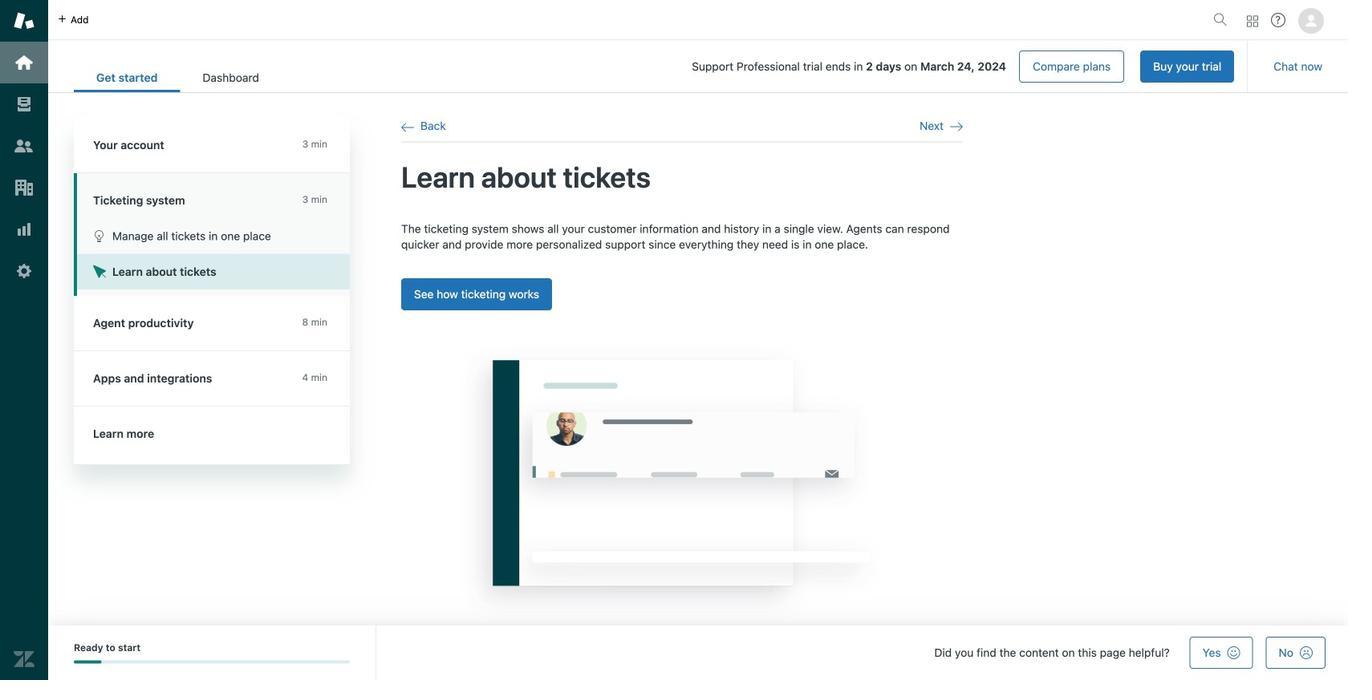 Task type: describe. For each thing, give the bounding box(es) containing it.
zendesk support image
[[14, 10, 35, 31]]

March 24, 2024 text field
[[920, 60, 1006, 73]]

zendesk products image
[[1247, 16, 1258, 27]]

reporting image
[[14, 219, 35, 240]]

admin image
[[14, 261, 35, 282]]

views image
[[14, 94, 35, 115]]

zendesk image
[[14, 649, 35, 670]]

customers image
[[14, 136, 35, 156]]

get help image
[[1271, 13, 1285, 27]]



Task type: locate. For each thing, give the bounding box(es) containing it.
tab
[[180, 63, 282, 92]]

organizations image
[[14, 177, 35, 198]]

heading
[[74, 118, 350, 173]]

progress bar
[[74, 661, 350, 664]]

get started image
[[14, 52, 35, 73]]

tab list
[[74, 63, 282, 92]]

main element
[[0, 0, 48, 680]]



